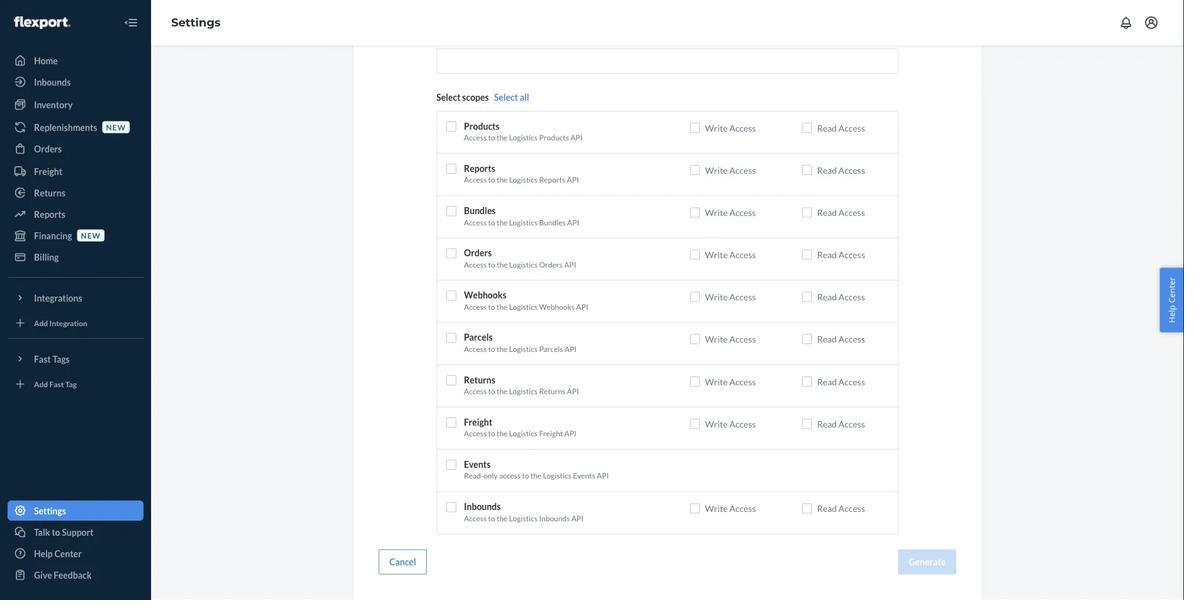 Task type: describe. For each thing, give the bounding box(es) containing it.
freight for freight access to the logistics freight api
[[464, 417, 493, 428]]

2 vertical spatial freight
[[539, 429, 563, 438]]

home link
[[8, 50, 144, 71]]

1 vertical spatial parcels
[[539, 345, 563, 354]]

the for bundles
[[497, 218, 508, 227]]

write for reports
[[705, 165, 728, 176]]

write for bundles
[[705, 207, 728, 218]]

to inside events read-only access to the logistics events api
[[522, 471, 529, 481]]

0 horizontal spatial events
[[464, 459, 491, 470]]

0 vertical spatial bundles
[[464, 205, 496, 216]]

1 vertical spatial products
[[539, 133, 569, 142]]

cancel button
[[379, 550, 427, 575]]

0 horizontal spatial help center
[[34, 548, 82, 559]]

2 horizontal spatial reports
[[539, 175, 566, 185]]

logistics for returns
[[509, 387, 538, 396]]

integrations
[[34, 293, 82, 303]]

write for returns
[[705, 376, 728, 387]]

to for orders
[[488, 260, 495, 269]]

generate
[[909, 557, 946, 568]]

api for webhooks
[[576, 302, 588, 311]]

api for reports
[[567, 175, 579, 185]]

1 vertical spatial fast
[[49, 379, 64, 388]]

returns for returns
[[34, 187, 65, 198]]

0 horizontal spatial products
[[464, 121, 500, 132]]

reports link
[[8, 204, 144, 224]]

read access for inbounds
[[817, 503, 865, 514]]

access inside inbounds access to the logistics inbounds api
[[464, 514, 487, 523]]

access inside reports access to the logistics reports api
[[464, 175, 487, 185]]

write access for products
[[705, 123, 756, 134]]

help center inside button
[[1166, 277, 1178, 323]]

returns access to the logistics returns api
[[464, 375, 579, 396]]

access
[[499, 471, 521, 481]]

api for inbounds
[[572, 514, 584, 523]]

integration
[[49, 318, 87, 327]]

new for financing
[[81, 231, 101, 240]]

read for bundles
[[817, 207, 837, 218]]

api for orders
[[564, 260, 576, 269]]

give feedback button
[[8, 565, 144, 585]]

orders access to the logistics orders api
[[464, 248, 576, 269]]

add fast tag link
[[8, 374, 144, 394]]

1 vertical spatial center
[[54, 548, 82, 559]]

read for reports
[[817, 165, 837, 176]]

read access for products
[[817, 123, 865, 134]]

0 horizontal spatial settings
[[34, 505, 66, 516]]

parcels access to the logistics parcels api
[[464, 332, 577, 354]]

read for inbounds
[[817, 503, 837, 514]]

read access for returns
[[817, 376, 865, 387]]

orders for orders access to the logistics orders api
[[464, 248, 492, 258]]

help center button
[[1160, 268, 1184, 332]]

events read-only access to the logistics events api
[[464, 459, 609, 481]]

help inside help center button
[[1166, 305, 1178, 323]]

access inside "parcels access to the logistics parcels api"
[[464, 345, 487, 354]]

read access for orders
[[817, 250, 865, 260]]

freight link
[[8, 161, 144, 181]]

tag
[[65, 379, 77, 388]]

integrations button
[[8, 288, 144, 308]]

returns link
[[8, 183, 144, 203]]

reports access to the logistics reports api
[[464, 163, 579, 185]]

2 vertical spatial inbounds
[[539, 514, 570, 523]]

to for reports
[[488, 175, 495, 185]]

read for webhooks
[[817, 292, 837, 303]]

write access for webhooks
[[705, 292, 756, 303]]

open account menu image
[[1144, 15, 1159, 30]]

orders for orders
[[34, 143, 62, 154]]

tags
[[53, 354, 70, 364]]

api inside events read-only access to the logistics events api
[[597, 471, 609, 481]]

the for parcels
[[497, 345, 508, 354]]

the for returns
[[497, 387, 508, 396]]

to for parcels
[[488, 345, 495, 354]]

flexport logo image
[[14, 16, 70, 29]]

read-
[[464, 471, 484, 481]]

fast tags
[[34, 354, 70, 364]]

write for webhooks
[[705, 292, 728, 303]]

read access for webhooks
[[817, 292, 865, 303]]

inbounds access to the logistics inbounds api
[[464, 501, 584, 523]]

billing
[[34, 252, 59, 262]]

support
[[62, 527, 94, 537]]

inbounds for inbounds access to the logistics inbounds api
[[464, 501, 501, 512]]

talk to support
[[34, 527, 94, 537]]

1 select from the left
[[437, 92, 461, 103]]

write for orders
[[705, 250, 728, 260]]

new for replenishments
[[106, 122, 126, 132]]

logistics for freight
[[509, 429, 538, 438]]

to for freight
[[488, 429, 495, 438]]

write for inbounds
[[705, 503, 728, 514]]

help center link
[[8, 543, 144, 564]]

the for orders
[[497, 260, 508, 269]]

read for freight
[[817, 419, 837, 429]]

add for add fast tag
[[34, 379, 48, 388]]



Task type: vqa. For each thing, say whether or not it's contained in the screenshot.
topmost freight
yes



Task type: locate. For each thing, give the bounding box(es) containing it.
parcels up returns access to the logistics returns api
[[539, 345, 563, 354]]

to inside inbounds access to the logistics inbounds api
[[488, 514, 495, 523]]

2 horizontal spatial orders
[[539, 260, 563, 269]]

6 read access from the top
[[817, 334, 865, 345]]

webhooks
[[464, 290, 507, 301], [539, 302, 575, 311]]

logistics
[[509, 133, 538, 142], [509, 175, 538, 185], [509, 218, 538, 227], [509, 260, 538, 269], [509, 302, 538, 311], [509, 345, 538, 354], [509, 387, 538, 396], [509, 429, 538, 438], [543, 471, 572, 481], [509, 514, 538, 523]]

logistics inside webhooks access to the logistics webhooks api
[[509, 302, 538, 311]]

to inside webhooks access to the logistics webhooks api
[[488, 302, 495, 311]]

logistics up events read-only access to the logistics events api
[[509, 429, 538, 438]]

0 vertical spatial orders
[[34, 143, 62, 154]]

to down select scopes select all
[[488, 133, 495, 142]]

0 horizontal spatial parcels
[[464, 332, 493, 343]]

add
[[34, 318, 48, 327], [34, 379, 48, 388]]

2 read from the top
[[817, 165, 837, 176]]

fast
[[34, 354, 51, 364], [49, 379, 64, 388]]

read access for bundles
[[817, 207, 865, 218]]

1 horizontal spatial bundles
[[539, 218, 566, 227]]

1 vertical spatial webhooks
[[539, 302, 575, 311]]

0 vertical spatial fast
[[34, 354, 51, 364]]

logistics for parcels
[[509, 345, 538, 354]]

2 horizontal spatial inbounds
[[539, 514, 570, 523]]

0 horizontal spatial bundles
[[464, 205, 496, 216]]

select
[[437, 92, 461, 103], [494, 92, 518, 103]]

parcels
[[464, 332, 493, 343], [539, 345, 563, 354]]

read for products
[[817, 123, 837, 134]]

add integration
[[34, 318, 87, 327]]

talk to support button
[[8, 522, 144, 542]]

the for freight
[[497, 429, 508, 438]]

1 write from the top
[[705, 123, 728, 134]]

3 read access from the top
[[817, 207, 865, 218]]

5 write from the top
[[705, 292, 728, 303]]

inbounds down only
[[464, 501, 501, 512]]

bundles up orders access to the logistics orders api
[[539, 218, 566, 227]]

api inside orders access to the logistics orders api
[[564, 260, 576, 269]]

home
[[34, 55, 58, 66]]

logistics for orders
[[509, 260, 538, 269]]

the right 'access'
[[531, 471, 542, 481]]

write access for freight
[[705, 419, 756, 429]]

returns down "parcels access to the logistics parcels api"
[[464, 375, 496, 385]]

write access for orders
[[705, 250, 756, 260]]

replenishments
[[34, 122, 97, 133]]

logistics inside "parcels access to the logistics parcels api"
[[509, 345, 538, 354]]

logistics up orders access to the logistics orders api
[[509, 218, 538, 227]]

the up bundles access to the logistics bundles api
[[497, 175, 508, 185]]

to up orders access to the logistics orders api
[[488, 218, 495, 227]]

1 vertical spatial reports
[[539, 175, 566, 185]]

write access for reports
[[705, 165, 756, 176]]

returns up the freight access to the logistics freight api
[[539, 387, 566, 396]]

scopes
[[462, 92, 489, 103]]

the inside inbounds access to the logistics inbounds api
[[497, 514, 508, 523]]

to for bundles
[[488, 218, 495, 227]]

the for products
[[497, 133, 508, 142]]

api
[[571, 133, 583, 142], [567, 175, 579, 185], [567, 218, 579, 227], [564, 260, 576, 269], [576, 302, 588, 311], [565, 345, 577, 354], [567, 387, 579, 396], [565, 429, 577, 438], [597, 471, 609, 481], [572, 514, 584, 523]]

logistics up returns access to the logistics returns api
[[509, 345, 538, 354]]

write access for returns
[[705, 376, 756, 387]]

logistics inside orders access to the logistics orders api
[[509, 260, 538, 269]]

0 vertical spatial products
[[464, 121, 500, 132]]

new
[[106, 122, 126, 132], [81, 231, 101, 240]]

freight inside the 'freight' link
[[34, 166, 62, 177]]

0 horizontal spatial inbounds
[[34, 77, 71, 87]]

0 vertical spatial settings link
[[171, 16, 221, 29]]

logistics for reports
[[509, 175, 538, 185]]

1 horizontal spatial center
[[1166, 277, 1178, 303]]

8 read access from the top
[[817, 419, 865, 429]]

access inside orders access to the logistics orders api
[[464, 260, 487, 269]]

read for returns
[[817, 376, 837, 387]]

0 horizontal spatial center
[[54, 548, 82, 559]]

logistics inside products access to the logistics products api
[[509, 133, 538, 142]]

products down select scopes select all
[[464, 121, 500, 132]]

4 read from the top
[[817, 250, 837, 260]]

give feedback
[[34, 570, 92, 580]]

0 horizontal spatial orders
[[34, 143, 62, 154]]

center
[[1166, 277, 1178, 303], [54, 548, 82, 559]]

api inside returns access to the logistics returns api
[[567, 387, 579, 396]]

4 write from the top
[[705, 250, 728, 260]]

fast inside dropdown button
[[34, 354, 51, 364]]

the up "parcels access to the logistics parcels api"
[[497, 302, 508, 311]]

0 vertical spatial help
[[1166, 305, 1178, 323]]

to
[[488, 133, 495, 142], [488, 175, 495, 185], [488, 218, 495, 227], [488, 260, 495, 269], [488, 302, 495, 311], [488, 345, 495, 354], [488, 387, 495, 396], [488, 429, 495, 438], [522, 471, 529, 481], [488, 514, 495, 523], [52, 527, 60, 537]]

bundles down reports access to the logistics reports api
[[464, 205, 496, 216]]

1 vertical spatial help center
[[34, 548, 82, 559]]

0 horizontal spatial reports
[[34, 209, 65, 219]]

1 vertical spatial help
[[34, 548, 53, 559]]

1 vertical spatial add
[[34, 379, 48, 388]]

the for reports
[[497, 175, 508, 185]]

logistics inside returns access to the logistics returns api
[[509, 387, 538, 396]]

the inside products access to the logistics products api
[[497, 133, 508, 142]]

1 horizontal spatial help center
[[1166, 277, 1178, 323]]

0 horizontal spatial freight
[[34, 166, 62, 177]]

fast left tags
[[34, 354, 51, 364]]

orders down replenishments
[[34, 143, 62, 154]]

1 vertical spatial freight
[[464, 417, 493, 428]]

all
[[520, 92, 529, 103]]

logistics for inbounds
[[509, 514, 538, 523]]

the
[[497, 133, 508, 142], [497, 175, 508, 185], [497, 218, 508, 227], [497, 260, 508, 269], [497, 302, 508, 311], [497, 345, 508, 354], [497, 387, 508, 396], [497, 429, 508, 438], [531, 471, 542, 481], [497, 514, 508, 523]]

cancel
[[389, 557, 416, 568]]

6 write from the top
[[705, 334, 728, 345]]

None checkbox
[[446, 122, 457, 132], [690, 165, 700, 175], [802, 165, 812, 175], [802, 208, 812, 218], [802, 250, 812, 260], [690, 292, 700, 302], [802, 335, 812, 345], [690, 377, 700, 387], [802, 377, 812, 387], [802, 419, 812, 429], [690, 504, 700, 514], [446, 122, 457, 132], [690, 165, 700, 175], [802, 165, 812, 175], [802, 208, 812, 218], [802, 250, 812, 260], [690, 292, 700, 302], [802, 335, 812, 345], [690, 377, 700, 387], [802, 377, 812, 387], [802, 419, 812, 429], [690, 504, 700, 514]]

5 read access from the top
[[817, 292, 865, 303]]

1 write access from the top
[[705, 123, 756, 134]]

7 read access from the top
[[817, 376, 865, 387]]

add inside add fast tag link
[[34, 379, 48, 388]]

returns
[[34, 187, 65, 198], [464, 375, 496, 385], [539, 387, 566, 396]]

0 vertical spatial inbounds
[[34, 77, 71, 87]]

9 read access from the top
[[817, 503, 865, 514]]

1 horizontal spatial settings link
[[171, 16, 221, 29]]

to right talk
[[52, 527, 60, 537]]

2 write access from the top
[[705, 165, 756, 176]]

1 horizontal spatial reports
[[464, 163, 495, 174]]

inventory
[[34, 99, 73, 110]]

logistics down 'access'
[[509, 514, 538, 523]]

help center
[[1166, 277, 1178, 323], [34, 548, 82, 559]]

0 vertical spatial parcels
[[464, 332, 493, 343]]

api inside reports access to the logistics reports api
[[567, 175, 579, 185]]

logistics up reports access to the logistics reports api
[[509, 133, 538, 142]]

read access
[[817, 123, 865, 134], [817, 165, 865, 176], [817, 207, 865, 218], [817, 250, 865, 260], [817, 292, 865, 303], [817, 334, 865, 345], [817, 376, 865, 387], [817, 419, 865, 429], [817, 503, 865, 514]]

write access for inbounds
[[705, 503, 756, 514]]

0 vertical spatial center
[[1166, 277, 1178, 303]]

5 write access from the top
[[705, 292, 756, 303]]

to inside talk to support button
[[52, 527, 60, 537]]

0 vertical spatial add
[[34, 318, 48, 327]]

inbounds link
[[8, 72, 144, 92]]

the down 'access'
[[497, 514, 508, 523]]

to inside the freight access to the logistics freight api
[[488, 429, 495, 438]]

write for products
[[705, 123, 728, 134]]

logistics up webhooks access to the logistics webhooks api on the left
[[509, 260, 538, 269]]

bundles access to the logistics bundles api
[[464, 205, 579, 227]]

api inside products access to the logistics products api
[[571, 133, 583, 142]]

select left all
[[494, 92, 518, 103]]

1 vertical spatial events
[[573, 471, 596, 481]]

0 horizontal spatial new
[[81, 231, 101, 240]]

1 horizontal spatial products
[[539, 133, 569, 142]]

write access for parcels
[[705, 334, 756, 345]]

api for bundles
[[567, 218, 579, 227]]

bundles
[[464, 205, 496, 216], [539, 218, 566, 227]]

api inside inbounds access to the logistics inbounds api
[[572, 514, 584, 523]]

logistics inside the freight access to the logistics freight api
[[509, 429, 538, 438]]

1 vertical spatial inbounds
[[464, 501, 501, 512]]

1 vertical spatial bundles
[[539, 218, 566, 227]]

3 read from the top
[[817, 207, 837, 218]]

to inside returns access to the logistics returns api
[[488, 387, 495, 396]]

reports for reports access to the logistics reports api
[[464, 163, 495, 174]]

0 vertical spatial settings
[[171, 16, 221, 29]]

the inside returns access to the logistics returns api
[[497, 387, 508, 396]]

1 horizontal spatial parcels
[[539, 345, 563, 354]]

help
[[1166, 305, 1178, 323], [34, 548, 53, 559]]

0 vertical spatial reports
[[464, 163, 495, 174]]

4 write access from the top
[[705, 250, 756, 260]]

to inside products access to the logistics products api
[[488, 133, 495, 142]]

2 horizontal spatial returns
[[539, 387, 566, 396]]

api for freight
[[565, 429, 577, 438]]

add down fast tags
[[34, 379, 48, 388]]

0 vertical spatial help center
[[1166, 277, 1178, 323]]

0 vertical spatial events
[[464, 459, 491, 470]]

feedback
[[54, 570, 92, 580]]

add integration link
[[8, 313, 144, 333]]

products up reports access to the logistics reports api
[[539, 133, 569, 142]]

access inside bundles access to the logistics bundles api
[[464, 218, 487, 227]]

write
[[705, 123, 728, 134], [705, 165, 728, 176], [705, 207, 728, 218], [705, 250, 728, 260], [705, 292, 728, 303], [705, 334, 728, 345], [705, 376, 728, 387], [705, 419, 728, 429], [705, 503, 728, 514]]

4 read access from the top
[[817, 250, 865, 260]]

None text field
[[437, 49, 899, 74]]

the up reports access to the logistics reports api
[[497, 133, 508, 142]]

reports for reports
[[34, 209, 65, 219]]

help inside help center link
[[34, 548, 53, 559]]

to inside orders access to the logistics orders api
[[488, 260, 495, 269]]

0 vertical spatial webhooks
[[464, 290, 507, 301]]

the for webhooks
[[497, 302, 508, 311]]

to for inbounds
[[488, 514, 495, 523]]

1 horizontal spatial orders
[[464, 248, 492, 258]]

to inside "parcels access to the logistics parcels api"
[[488, 345, 495, 354]]

1 horizontal spatial new
[[106, 122, 126, 132]]

orders up webhooks access to the logistics webhooks api on the left
[[539, 260, 563, 269]]

the inside bundles access to the logistics bundles api
[[497, 218, 508, 227]]

to inside bundles access to the logistics bundles api
[[488, 218, 495, 227]]

1 horizontal spatial settings
[[171, 16, 221, 29]]

only
[[484, 471, 498, 481]]

select all button
[[494, 91, 529, 104]]

api inside the freight access to the logistics freight api
[[565, 429, 577, 438]]

7 write access from the top
[[705, 376, 756, 387]]

1 horizontal spatial select
[[494, 92, 518, 103]]

the up webhooks access to the logistics webhooks api on the left
[[497, 260, 508, 269]]

write for parcels
[[705, 334, 728, 345]]

the inside orders access to the logistics orders api
[[497, 260, 508, 269]]

freight
[[34, 166, 62, 177], [464, 417, 493, 428], [539, 429, 563, 438]]

freight for freight
[[34, 166, 62, 177]]

close navigation image
[[123, 15, 139, 30]]

9 read from the top
[[817, 503, 837, 514]]

the inside events read-only access to the logistics events api
[[531, 471, 542, 481]]

orders link
[[8, 139, 144, 159]]

to for products
[[488, 133, 495, 142]]

api for parcels
[[565, 345, 577, 354]]

freight up events read-only access to the logistics events api
[[539, 429, 563, 438]]

to up the freight access to the logistics freight api
[[488, 387, 495, 396]]

add left the integration at bottom
[[34, 318, 48, 327]]

to down only
[[488, 514, 495, 523]]

the inside the freight access to the logistics freight api
[[497, 429, 508, 438]]

access inside returns access to the logistics returns api
[[464, 387, 487, 396]]

None checkbox
[[690, 123, 700, 133], [802, 123, 812, 133], [446, 164, 457, 174], [446, 206, 457, 217], [690, 208, 700, 218], [446, 249, 457, 259], [690, 250, 700, 260], [446, 291, 457, 301], [802, 292, 812, 302], [446, 333, 457, 343], [690, 335, 700, 345], [446, 376, 457, 386], [446, 418, 457, 428], [690, 419, 700, 429], [446, 460, 457, 470], [446, 502, 457, 512], [802, 504, 812, 514], [690, 123, 700, 133], [802, 123, 812, 133], [446, 164, 457, 174], [446, 206, 457, 217], [690, 208, 700, 218], [446, 249, 457, 259], [690, 250, 700, 260], [446, 291, 457, 301], [802, 292, 812, 302], [446, 333, 457, 343], [690, 335, 700, 345], [446, 376, 457, 386], [446, 418, 457, 428], [690, 419, 700, 429], [446, 460, 457, 470], [446, 502, 457, 512], [802, 504, 812, 514]]

read access for freight
[[817, 419, 865, 429]]

logistics for webhooks
[[509, 302, 538, 311]]

to up webhooks access to the logistics webhooks api on the left
[[488, 260, 495, 269]]

logistics up bundles access to the logistics bundles api
[[509, 175, 538, 185]]

new up "orders" link
[[106, 122, 126, 132]]

open notifications image
[[1119, 15, 1134, 30]]

generate button
[[898, 550, 957, 575]]

webhooks up "parcels access to the logistics parcels api"
[[539, 302, 575, 311]]

freight up read-
[[464, 417, 493, 428]]

logistics inside events read-only access to the logistics events api
[[543, 471, 572, 481]]

products
[[464, 121, 500, 132], [539, 133, 569, 142]]

2 read access from the top
[[817, 165, 865, 176]]

to up "parcels access to the logistics parcels api"
[[488, 302, 495, 311]]

5 read from the top
[[817, 292, 837, 303]]

fast left tag
[[49, 379, 64, 388]]

to for returns
[[488, 387, 495, 396]]

logistics right 'access'
[[543, 471, 572, 481]]

2 horizontal spatial freight
[[539, 429, 563, 438]]

access
[[730, 123, 756, 134], [839, 123, 865, 134], [464, 133, 487, 142], [730, 165, 756, 176], [839, 165, 865, 176], [464, 175, 487, 185], [730, 207, 756, 218], [839, 207, 865, 218], [464, 218, 487, 227], [730, 250, 756, 260], [839, 250, 865, 260], [464, 260, 487, 269], [730, 292, 756, 303], [839, 292, 865, 303], [464, 302, 487, 311], [730, 334, 756, 345], [839, 334, 865, 345], [464, 345, 487, 354], [730, 376, 756, 387], [839, 376, 865, 387], [464, 387, 487, 396], [730, 419, 756, 429], [839, 419, 865, 429], [464, 429, 487, 438], [730, 503, 756, 514], [839, 503, 865, 514], [464, 514, 487, 523]]

fast tags button
[[8, 349, 144, 369]]

0 horizontal spatial returns
[[34, 187, 65, 198]]

6 read from the top
[[817, 334, 837, 345]]

billing link
[[8, 247, 144, 267]]

talk
[[34, 527, 50, 537]]

write for freight
[[705, 419, 728, 429]]

2 select from the left
[[494, 92, 518, 103]]

0 horizontal spatial help
[[34, 548, 53, 559]]

returns down the 'freight' link
[[34, 187, 65, 198]]

logistics up the freight access to the logistics freight api
[[509, 387, 538, 396]]

9 write from the top
[[705, 503, 728, 514]]

7 read from the top
[[817, 376, 837, 387]]

the for inbounds
[[497, 514, 508, 523]]

1 horizontal spatial help
[[1166, 305, 1178, 323]]

freight up "returns" link
[[34, 166, 62, 177]]

reports down products access to the logistics products api at left
[[464, 163, 495, 174]]

1 vertical spatial settings link
[[8, 501, 144, 521]]

8 write access from the top
[[705, 419, 756, 429]]

inventory link
[[8, 94, 144, 115]]

3 write access from the top
[[705, 207, 756, 218]]

api inside "parcels access to the logistics parcels api"
[[565, 345, 577, 354]]

1 vertical spatial returns
[[464, 375, 496, 385]]

1 horizontal spatial inbounds
[[464, 501, 501, 512]]

reports up bundles access to the logistics bundles api
[[539, 175, 566, 185]]

to right 'access'
[[522, 471, 529, 481]]

parcels down webhooks access to the logistics webhooks api on the left
[[464, 332, 493, 343]]

center inside button
[[1166, 277, 1178, 303]]

to for webhooks
[[488, 302, 495, 311]]

reports
[[464, 163, 495, 174], [539, 175, 566, 185], [34, 209, 65, 219]]

to up bundles access to the logistics bundles api
[[488, 175, 495, 185]]

new down reports link
[[81, 231, 101, 240]]

logistics for products
[[509, 133, 538, 142]]

1 horizontal spatial returns
[[464, 375, 496, 385]]

6 write access from the top
[[705, 334, 756, 345]]

2 write from the top
[[705, 165, 728, 176]]

access inside products access to the logistics products api
[[464, 133, 487, 142]]

read
[[817, 123, 837, 134], [817, 165, 837, 176], [817, 207, 837, 218], [817, 250, 837, 260], [817, 292, 837, 303], [817, 334, 837, 345], [817, 376, 837, 387], [817, 419, 837, 429], [817, 503, 837, 514]]

2 vertical spatial returns
[[539, 387, 566, 396]]

events
[[464, 459, 491, 470], [573, 471, 596, 481]]

1 add from the top
[[34, 318, 48, 327]]

0 horizontal spatial webhooks
[[464, 290, 507, 301]]

api inside webhooks access to the logistics webhooks api
[[576, 302, 588, 311]]

select left scopes
[[437, 92, 461, 103]]

api for products
[[571, 133, 583, 142]]

0 vertical spatial freight
[[34, 166, 62, 177]]

the up 'access'
[[497, 429, 508, 438]]

read access for parcels
[[817, 334, 865, 345]]

7 write from the top
[[705, 376, 728, 387]]

2 add from the top
[[34, 379, 48, 388]]

9 write access from the top
[[705, 503, 756, 514]]

add for add integration
[[34, 318, 48, 327]]

8 write from the top
[[705, 419, 728, 429]]

1 horizontal spatial events
[[573, 471, 596, 481]]

logistics inside reports access to the logistics reports api
[[509, 175, 538, 185]]

financing
[[34, 230, 72, 241]]

0 horizontal spatial select
[[437, 92, 461, 103]]

orders down bundles access to the logistics bundles api
[[464, 248, 492, 258]]

1 vertical spatial settings
[[34, 505, 66, 516]]

to up returns access to the logistics returns api
[[488, 345, 495, 354]]

3 write from the top
[[705, 207, 728, 218]]

add inside add integration link
[[34, 318, 48, 327]]

write access for bundles
[[705, 207, 756, 218]]

api inside bundles access to the logistics bundles api
[[567, 218, 579, 227]]

the up the freight access to the logistics freight api
[[497, 387, 508, 396]]

webhooks down orders access to the logistics orders api
[[464, 290, 507, 301]]

reports up financing
[[34, 209, 65, 219]]

inbounds down home
[[34, 77, 71, 87]]

the up returns access to the logistics returns api
[[497, 345, 508, 354]]

1 read from the top
[[817, 123, 837, 134]]

products access to the logistics products api
[[464, 121, 583, 142]]

select scopes select all
[[437, 92, 529, 103]]

api for returns
[[567, 387, 579, 396]]

2 vertical spatial reports
[[34, 209, 65, 219]]

0 vertical spatial returns
[[34, 187, 65, 198]]

access inside webhooks access to the logistics webhooks api
[[464, 302, 487, 311]]

logistics for bundles
[[509, 218, 538, 227]]

the inside reports access to the logistics reports api
[[497, 175, 508, 185]]

1 vertical spatial new
[[81, 231, 101, 240]]

returns for returns access to the logistics returns api
[[464, 375, 496, 385]]

add fast tag
[[34, 379, 77, 388]]

read for parcels
[[817, 334, 837, 345]]

the inside webhooks access to the logistics webhooks api
[[497, 302, 508, 311]]

settings
[[171, 16, 221, 29], [34, 505, 66, 516]]

read for orders
[[817, 250, 837, 260]]

2 vertical spatial orders
[[539, 260, 563, 269]]

inbounds
[[34, 77, 71, 87], [464, 501, 501, 512], [539, 514, 570, 523]]

1 read access from the top
[[817, 123, 865, 134]]

1 horizontal spatial freight
[[464, 417, 493, 428]]

write access
[[705, 123, 756, 134], [705, 165, 756, 176], [705, 207, 756, 218], [705, 250, 756, 260], [705, 292, 756, 303], [705, 334, 756, 345], [705, 376, 756, 387], [705, 419, 756, 429], [705, 503, 756, 514]]

freight access to the logistics freight api
[[464, 417, 577, 438]]

the up orders access to the logistics orders api
[[497, 218, 508, 227]]

logistics inside bundles access to the logistics bundles api
[[509, 218, 538, 227]]

to inside reports access to the logistics reports api
[[488, 175, 495, 185]]

inbounds down events read-only access to the logistics events api
[[539, 514, 570, 523]]

0 horizontal spatial settings link
[[8, 501, 144, 521]]

give
[[34, 570, 52, 580]]

access inside the freight access to the logistics freight api
[[464, 429, 487, 438]]

read access for reports
[[817, 165, 865, 176]]

logistics up "parcels access to the logistics parcels api"
[[509, 302, 538, 311]]

to up only
[[488, 429, 495, 438]]

logistics inside inbounds access to the logistics inbounds api
[[509, 514, 538, 523]]

orders
[[34, 143, 62, 154], [464, 248, 492, 258], [539, 260, 563, 269]]

webhooks access to the logistics webhooks api
[[464, 290, 588, 311]]

the inside "parcels access to the logistics parcels api"
[[497, 345, 508, 354]]

0 vertical spatial new
[[106, 122, 126, 132]]

settings link
[[171, 16, 221, 29], [8, 501, 144, 521]]

inbounds for inbounds
[[34, 77, 71, 87]]

1 horizontal spatial webhooks
[[539, 302, 575, 311]]

1 vertical spatial orders
[[464, 248, 492, 258]]

8 read from the top
[[817, 419, 837, 429]]



